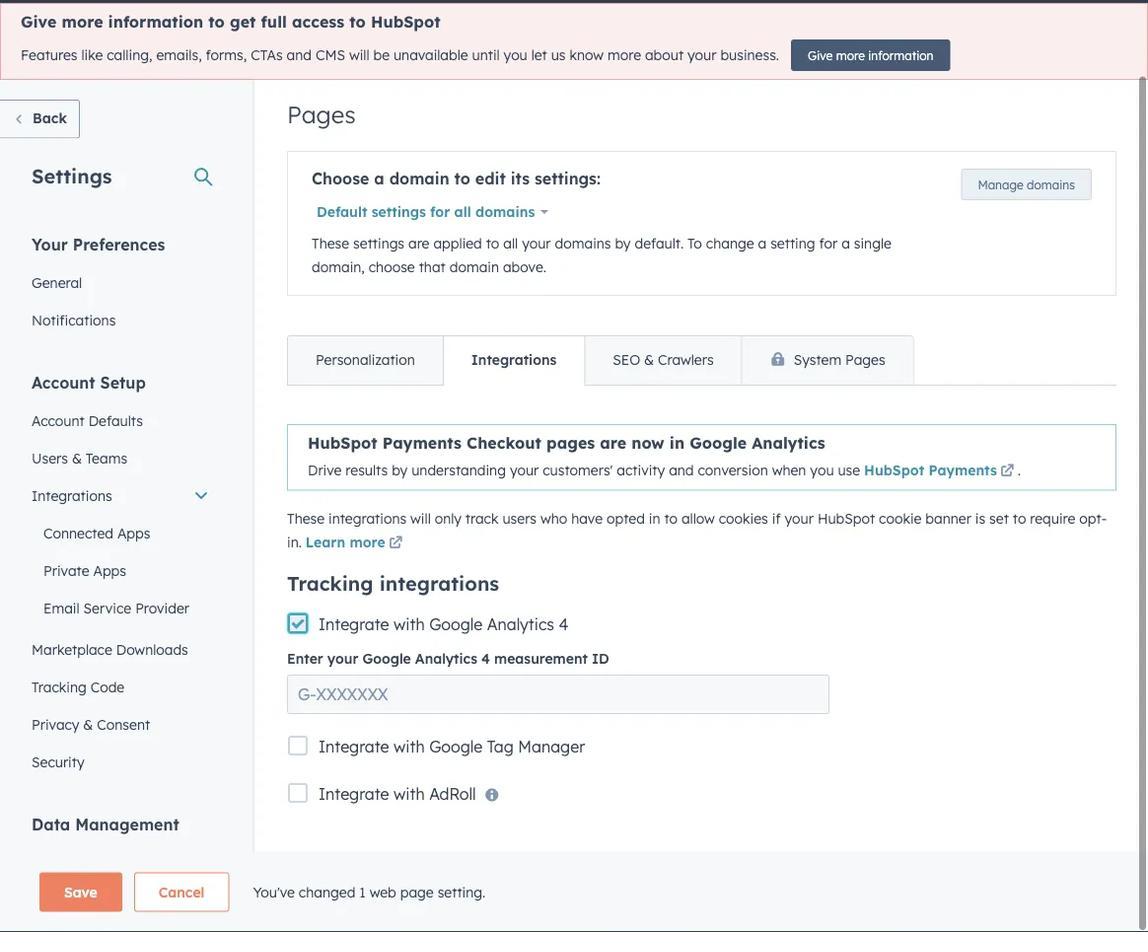 Task type: vqa. For each thing, say whether or not it's contained in the screenshot.
go to contacts settings button
no



Task type: describe. For each thing, give the bounding box(es) containing it.
save button
[[39, 873, 122, 912]]

forms,
[[206, 48, 247, 65]]

personalization
[[316, 352, 415, 369]]

google for integrate with google tag manager
[[429, 738, 483, 758]]

link opens in a new window image inside hubspot payments link
[[1000, 466, 1014, 480]]

crawlers
[[658, 352, 714, 369]]

tracking for tracking integrations
[[287, 572, 373, 597]]

know
[[570, 48, 604, 65]]

system
[[794, 352, 842, 369]]

general
[[32, 275, 82, 292]]

in inside these integrations will only track users who have opted in to allow cookies if your hubspot cookie banner is set to require opt- in.
[[649, 511, 660, 528]]

business.
[[720, 48, 779, 65]]

1 horizontal spatial a
[[758, 236, 767, 253]]

1 horizontal spatial are
[[600, 434, 627, 454]]

setup
[[100, 373, 146, 393]]

pages
[[547, 434, 595, 454]]

management
[[75, 815, 179, 835]]

seo & crawlers button
[[584, 337, 741, 386]]

your inside these settings are applied to all your domains by default. to change a setting for a single domain, choose that domain above.
[[522, 236, 551, 253]]

hubspot payments link
[[864, 463, 1018, 483]]

0 horizontal spatial integrations button
[[20, 478, 221, 515]]

choose
[[312, 170, 369, 189]]

learn more link
[[306, 533, 406, 556]]

tag
[[487, 738, 514, 758]]

objects button
[[20, 882, 221, 920]]

your right enter
[[327, 651, 358, 668]]

setting.
[[438, 884, 486, 901]]

domains inside these settings are applied to all your domains by default. to change a setting for a single domain, choose that domain above.
[[555, 236, 611, 253]]

learn
[[306, 534, 345, 552]]

tracking code link
[[20, 669, 221, 707]]

information for give more information
[[868, 49, 934, 64]]

by inside these settings are applied to all your domains by default. to change a setting for a single domain, choose that domain above.
[[615, 236, 631, 253]]

objects
[[32, 892, 81, 909]]

0 vertical spatial domain
[[389, 170, 449, 189]]

account for account setup
[[32, 373, 95, 393]]

full
[[261, 13, 287, 33]]

you've changed 1 web page setting.
[[253, 884, 486, 901]]

hubspot inside hubspot payments link
[[864, 463, 924, 480]]

results
[[346, 463, 388, 480]]

0 vertical spatial integrations button
[[443, 337, 584, 386]]

conversion
[[698, 463, 768, 480]]

security
[[32, 754, 84, 771]]

change
[[706, 236, 754, 253]]

settings for default
[[372, 204, 426, 221]]

& for teams
[[72, 450, 82, 468]]

use
[[838, 463, 860, 480]]

marketplace downloads link
[[20, 632, 221, 669]]

navigation containing personalization
[[287, 336, 914, 387]]

marketplace downloads
[[32, 642, 188, 659]]

account setup
[[32, 373, 146, 393]]

seo & crawlers
[[613, 352, 714, 369]]

to right access
[[349, 13, 366, 33]]

4 for enter your google analytics 4 measurement id
[[481, 651, 490, 668]]

if
[[772, 511, 781, 528]]

your preferences
[[32, 235, 165, 255]]

data management
[[32, 815, 179, 835]]

users & teams
[[32, 450, 127, 468]]

apps for connected apps
[[117, 525, 150, 543]]

1
[[359, 884, 366, 901]]

connected apps
[[43, 525, 150, 543]]

notifications link
[[20, 302, 221, 340]]

& for consent
[[83, 717, 93, 734]]

0 vertical spatial and
[[287, 48, 312, 65]]

private
[[43, 563, 89, 580]]

system pages button
[[741, 337, 913, 386]]

until
[[472, 48, 500, 65]]

payments for hubspot payments
[[929, 463, 997, 480]]

integrations for tracking
[[379, 572, 499, 597]]

tracking code
[[32, 679, 125, 696]]

domain inside these settings are applied to all your domains by default. to change a setting for a single domain, choose that domain above.
[[450, 259, 499, 277]]

defaults
[[88, 413, 143, 430]]

choose
[[369, 259, 415, 277]]

these for these integrations will only track users who have opted in to allow cookies if your hubspot cookie banner is set to require opt- in.
[[287, 511, 325, 528]]

let
[[531, 48, 547, 65]]

all inside these settings are applied to all your domains by default. to change a setting for a single domain, choose that domain above.
[[503, 236, 518, 253]]

changed
[[299, 884, 355, 901]]

0 vertical spatial you
[[504, 48, 528, 65]]

be
[[373, 48, 390, 65]]

private apps
[[43, 563, 126, 580]]

0 vertical spatial in
[[670, 434, 685, 454]]

0 horizontal spatial a
[[374, 170, 384, 189]]

default settings for all domains button
[[312, 193, 561, 233]]

privacy & consent link
[[20, 707, 221, 744]]

opt-
[[1079, 511, 1107, 528]]

ctas
[[251, 48, 283, 65]]

analytics for enter your google analytics 4 measurement id
[[415, 651, 477, 668]]

system pages
[[794, 352, 886, 369]]

0 horizontal spatial will
[[349, 48, 370, 65]]

service
[[83, 600, 131, 618]]

properties link
[[20, 845, 221, 882]]

0 horizontal spatial link opens in a new window image
[[389, 533, 403, 556]]

give more information link
[[791, 40, 950, 72]]

settings for these
[[353, 236, 405, 253]]

integrate for integrate with google tag manager
[[319, 738, 389, 758]]

google for integrate with google analytics 4
[[429, 616, 483, 635]]

to
[[688, 236, 702, 253]]

3 with from the top
[[394, 785, 425, 805]]

default settings for all domains
[[317, 204, 535, 221]]

information for give more information to get full access to hubspot
[[108, 13, 203, 33]]

track
[[465, 511, 499, 528]]

analytics for integrate with google analytics 4
[[487, 616, 554, 635]]

properties
[[32, 855, 98, 872]]

.
[[1018, 463, 1021, 480]]

drive
[[308, 463, 342, 480]]

give for give more information to get full access to hubspot
[[21, 13, 57, 33]]

notifications
[[32, 312, 116, 329]]

data
[[32, 815, 70, 835]]

more for give more information
[[836, 49, 865, 64]]

above.
[[503, 259, 546, 277]]

who
[[541, 511, 568, 528]]

give more information to get full access to hubspot
[[21, 13, 440, 33]]

hubspot payments
[[864, 463, 997, 480]]

give more information
[[808, 49, 934, 64]]

these integrations will only track users who have opted in to allow cookies if your hubspot cookie banner is set to require opt- in.
[[287, 511, 1107, 552]]

privacy & consent
[[32, 717, 150, 734]]

more for give more information to get full access to hubspot
[[62, 13, 103, 33]]

seo
[[613, 352, 640, 369]]

connected
[[43, 525, 113, 543]]

Enter your Google Analytics 4 measurement ID text field
[[287, 676, 830, 715]]

link opens in a new window image inside hubspot payments link
[[1000, 464, 1014, 483]]

1 horizontal spatial integrations
[[471, 352, 557, 369]]

hubspot up drive
[[308, 434, 377, 454]]

downloads
[[116, 642, 188, 659]]

integrate for integrate with adroll
[[319, 785, 389, 805]]

pages inside button
[[845, 352, 886, 369]]

manager
[[518, 738, 585, 758]]

email
[[43, 600, 80, 618]]



Task type: locate. For each thing, give the bounding box(es) containing it.
domain down applied
[[450, 259, 499, 277]]

1 horizontal spatial you
[[810, 463, 834, 480]]

link opens in a new window image
[[1000, 466, 1014, 480], [389, 533, 403, 556]]

1 vertical spatial apps
[[93, 563, 126, 580]]

cookies
[[719, 511, 768, 528]]

0 horizontal spatial all
[[454, 204, 471, 221]]

1 vertical spatial integrations
[[379, 572, 499, 597]]

access
[[292, 13, 344, 33]]

1 vertical spatial 4
[[481, 651, 490, 668]]

your
[[688, 48, 717, 65], [522, 236, 551, 253], [510, 463, 539, 480], [785, 511, 814, 528], [327, 651, 358, 668]]

0 vertical spatial will
[[349, 48, 370, 65]]

integrations button down teams
[[20, 478, 221, 515]]

will
[[349, 48, 370, 65], [410, 511, 431, 528]]

get
[[230, 13, 256, 33]]

1 vertical spatial link opens in a new window image
[[389, 538, 403, 552]]

settings inside these settings are applied to all your domains by default. to change a setting for a single domain, choose that domain above.
[[353, 236, 405, 253]]

privacy
[[32, 717, 79, 734]]

unavailable
[[394, 48, 468, 65]]

integrate
[[319, 616, 389, 635], [319, 738, 389, 758], [319, 785, 389, 805]]

1 vertical spatial you
[[810, 463, 834, 480]]

1 vertical spatial tracking
[[32, 679, 87, 696]]

0 horizontal spatial information
[[108, 13, 203, 33]]

integrations button
[[443, 337, 584, 386], [20, 478, 221, 515]]

your right about
[[688, 48, 717, 65]]

these settings are applied to all your domains by default. to change a setting for a single domain, choose that domain above.
[[312, 236, 892, 277]]

1 vertical spatial domain
[[450, 259, 499, 277]]

enter
[[287, 651, 323, 668]]

domain up default settings for all domains
[[389, 170, 449, 189]]

0 vertical spatial domains
[[1027, 178, 1075, 193]]

to left edit
[[454, 170, 470, 189]]

link opens in a new window image left the .
[[1000, 464, 1014, 483]]

2 with from the top
[[394, 738, 425, 758]]

by right results
[[392, 463, 408, 480]]

to inside these settings are applied to all your domains by default. to change a setting for a single domain, choose that domain above.
[[486, 236, 499, 253]]

you left let
[[504, 48, 528, 65]]

save
[[64, 884, 97, 901]]

integrations up checkout
[[471, 352, 557, 369]]

google down integrate with google analytics 4
[[362, 651, 411, 668]]

about
[[645, 48, 684, 65]]

these up "in."
[[287, 511, 325, 528]]

4 down integrate with google analytics 4
[[481, 651, 490, 668]]

domains down settings:
[[555, 236, 611, 253]]

integrations inside these integrations will only track users who have opted in to allow cookies if your hubspot cookie banner is set to require opt- in.
[[329, 511, 407, 528]]

1 vertical spatial in
[[649, 511, 660, 528]]

1 vertical spatial give
[[808, 49, 833, 64]]

these inside these settings are applied to all your domains by default. to change a setting for a single domain, choose that domain above.
[[312, 236, 349, 253]]

banner
[[926, 511, 972, 528]]

cookie
[[879, 511, 922, 528]]

single
[[854, 236, 892, 253]]

will left be on the left top of page
[[349, 48, 370, 65]]

integrations up integrate with google analytics 4
[[379, 572, 499, 597]]

0 vertical spatial &
[[644, 352, 654, 369]]

you left use
[[810, 463, 834, 480]]

0 vertical spatial payments
[[382, 434, 462, 454]]

your
[[32, 235, 68, 255]]

1 vertical spatial information
[[868, 49, 934, 64]]

integrate with google tag manager
[[319, 738, 585, 758]]

settings inside popup button
[[372, 204, 426, 221]]

1 horizontal spatial &
[[83, 717, 93, 734]]

integrate with google analytics 4
[[319, 616, 569, 635]]

1 vertical spatial integrate
[[319, 738, 389, 758]]

emails,
[[156, 48, 202, 65]]

by left default.
[[615, 236, 631, 253]]

4
[[559, 616, 569, 635], [481, 651, 490, 668]]

with
[[394, 616, 425, 635], [394, 738, 425, 758], [394, 785, 425, 805]]

0 horizontal spatial domains
[[476, 204, 535, 221]]

hubspot inside these integrations will only track users who have opted in to allow cookies if your hubspot cookie banner is set to require opt- in.
[[818, 511, 875, 528]]

1 vertical spatial account
[[32, 413, 85, 430]]

2 integrate from the top
[[319, 738, 389, 758]]

link opens in a new window image inside learn more link
[[389, 538, 403, 552]]

0 vertical spatial pages
[[287, 101, 356, 130]]

cms
[[316, 48, 345, 65]]

& right seo
[[644, 352, 654, 369]]

1 horizontal spatial analytics
[[487, 616, 554, 635]]

opted
[[607, 511, 645, 528]]

hubspot right use
[[864, 463, 924, 480]]

1 vertical spatial &
[[72, 450, 82, 468]]

& inside "seo & crawlers" "button"
[[644, 352, 654, 369]]

1 horizontal spatial information
[[868, 49, 934, 64]]

2 account from the top
[[32, 413, 85, 430]]

understanding
[[412, 463, 506, 480]]

cancel
[[159, 884, 205, 901]]

apps up private apps link
[[117, 525, 150, 543]]

integrations inside account setup "element"
[[32, 488, 112, 505]]

google left tag
[[429, 738, 483, 758]]

1 account from the top
[[32, 373, 95, 393]]

0 horizontal spatial you
[[504, 48, 528, 65]]

1 vertical spatial pages
[[845, 352, 886, 369]]

give right business.
[[808, 49, 833, 64]]

1 vertical spatial payments
[[929, 463, 997, 480]]

0 vertical spatial 4
[[559, 616, 569, 635]]

all up applied
[[454, 204, 471, 221]]

integrations
[[329, 511, 407, 528], [379, 572, 499, 597]]

give up features
[[21, 13, 57, 33]]

have
[[571, 511, 603, 528]]

us
[[551, 48, 566, 65]]

2 horizontal spatial analytics
[[752, 434, 825, 454]]

0 vertical spatial link opens in a new window image
[[1000, 464, 1014, 483]]

more for learn more
[[350, 534, 385, 552]]

integrate for integrate with google analytics 4
[[319, 616, 389, 635]]

apps inside "link"
[[117, 525, 150, 543]]

2 vertical spatial integrate
[[319, 785, 389, 805]]

0 vertical spatial analytics
[[752, 434, 825, 454]]

domains inside popup button
[[476, 204, 535, 221]]

apps for private apps
[[93, 563, 126, 580]]

are
[[408, 236, 430, 253], [600, 434, 627, 454]]

domains down edit
[[476, 204, 535, 221]]

1 horizontal spatial give
[[808, 49, 833, 64]]

0 horizontal spatial give
[[21, 13, 57, 33]]

0 vertical spatial give
[[21, 13, 57, 33]]

& right users
[[72, 450, 82, 468]]

these up domain, at the top of page
[[312, 236, 349, 253]]

account defaults
[[32, 413, 143, 430]]

0 vertical spatial with
[[394, 616, 425, 635]]

hubspot down use
[[818, 511, 875, 528]]

0 horizontal spatial pages
[[287, 101, 356, 130]]

1 horizontal spatial payments
[[929, 463, 997, 480]]

0 horizontal spatial are
[[408, 236, 430, 253]]

1 horizontal spatial domains
[[555, 236, 611, 253]]

all up above.
[[503, 236, 518, 253]]

tracking integrations
[[287, 572, 499, 597]]

calling,
[[107, 48, 152, 65]]

0 vertical spatial account
[[32, 373, 95, 393]]

0 horizontal spatial analytics
[[415, 651, 477, 668]]

are inside these settings are applied to all your domains by default. to change a setting for a single domain, choose that domain above.
[[408, 236, 430, 253]]

analytics up "when"
[[752, 434, 825, 454]]

1 vertical spatial link opens in a new window image
[[389, 533, 403, 556]]

2 horizontal spatial a
[[842, 236, 850, 253]]

1 with from the top
[[394, 616, 425, 635]]

your right the if
[[785, 511, 814, 528]]

preferences
[[73, 235, 165, 255]]

in
[[670, 434, 685, 454], [649, 511, 660, 528]]

a left single
[[842, 236, 850, 253]]

data management element
[[20, 814, 221, 932]]

0 horizontal spatial &
[[72, 450, 82, 468]]

its
[[511, 170, 530, 189]]

your inside these integrations will only track users who have opted in to allow cookies if your hubspot cookie banner is set to require opt- in.
[[785, 511, 814, 528]]

2 horizontal spatial domains
[[1027, 178, 1075, 193]]

0 vertical spatial settings
[[372, 204, 426, 221]]

0 vertical spatial integrations
[[471, 352, 557, 369]]

settings:
[[535, 170, 601, 189]]

4 for integrate with google analytics 4
[[559, 616, 569, 635]]

teams
[[86, 450, 127, 468]]

1 horizontal spatial in
[[670, 434, 685, 454]]

tracking for tracking code
[[32, 679, 87, 696]]

give for give more information
[[808, 49, 833, 64]]

in right 'now'
[[670, 434, 685, 454]]

1 integrate from the top
[[319, 616, 389, 635]]

domains
[[1027, 178, 1075, 193], [476, 204, 535, 221], [555, 236, 611, 253]]

integrations up connected
[[32, 488, 112, 505]]

account defaults link
[[20, 403, 221, 440]]

1 horizontal spatial will
[[410, 511, 431, 528]]

tracking up privacy
[[32, 679, 87, 696]]

only
[[435, 511, 462, 528]]

google up enter your google analytics 4 measurement id
[[429, 616, 483, 635]]

1 horizontal spatial and
[[669, 463, 694, 480]]

pages right system
[[845, 352, 886, 369]]

0 vertical spatial are
[[408, 236, 430, 253]]

0 horizontal spatial by
[[392, 463, 408, 480]]

manage domains link
[[961, 170, 1092, 201]]

3 integrate from the top
[[319, 785, 389, 805]]

link opens in a new window image up tracking integrations
[[389, 538, 403, 552]]

checkout
[[467, 434, 542, 454]]

general link
[[20, 265, 221, 302]]

will inside these integrations will only track users who have opted in to allow cookies if your hubspot cookie banner is set to require opt- in.
[[410, 511, 431, 528]]

account inside account defaults link
[[32, 413, 85, 430]]

0 horizontal spatial 4
[[481, 651, 490, 668]]

these inside these integrations will only track users who have opted in to allow cookies if your hubspot cookie banner is set to require opt- in.
[[287, 511, 325, 528]]

your down checkout
[[510, 463, 539, 480]]

with down tracking integrations
[[394, 616, 425, 635]]

integrate up 1
[[319, 785, 389, 805]]

to right set
[[1013, 511, 1026, 528]]

0 vertical spatial for
[[430, 204, 450, 221]]

private apps link
[[20, 553, 221, 590]]

1 vertical spatial will
[[410, 511, 431, 528]]

1 vertical spatial with
[[394, 738, 425, 758]]

with left adroll at bottom
[[394, 785, 425, 805]]

and right the activity
[[669, 463, 694, 480]]

1 vertical spatial are
[[600, 434, 627, 454]]

in right the opted on the right of the page
[[649, 511, 660, 528]]

4 up measurement
[[559, 616, 569, 635]]

for inside these settings are applied to all your domains by default. to change a setting for a single domain, choose that domain above.
[[819, 236, 838, 253]]

account up users
[[32, 413, 85, 430]]

1 vertical spatial settings
[[353, 236, 405, 253]]

hubspot up features like calling, emails, forms, ctas and cms will be unavailable until you let us know more about your business.
[[371, 13, 440, 33]]

0 horizontal spatial tracking
[[32, 679, 87, 696]]

to left get
[[208, 13, 225, 33]]

tracking inside "link"
[[32, 679, 87, 696]]

marketplace
[[32, 642, 112, 659]]

1 horizontal spatial integrations button
[[443, 337, 584, 386]]

0 horizontal spatial and
[[287, 48, 312, 65]]

that
[[419, 259, 446, 277]]

1 horizontal spatial for
[[819, 236, 838, 253]]

& right privacy
[[83, 717, 93, 734]]

& inside "users & teams" link
[[72, 450, 82, 468]]

link opens in a new window image left the .
[[1000, 466, 1014, 480]]

1 vertical spatial for
[[819, 236, 838, 253]]

to left the allow
[[664, 511, 678, 528]]

& inside privacy & consent link
[[83, 717, 93, 734]]

adroll
[[429, 785, 476, 805]]

with for tag
[[394, 738, 425, 758]]

now
[[632, 434, 665, 454]]

2 vertical spatial domains
[[555, 236, 611, 253]]

default
[[317, 204, 367, 221]]

domain
[[389, 170, 449, 189], [450, 259, 499, 277]]

integrations up learn more link
[[329, 511, 407, 528]]

your preferences element
[[20, 234, 221, 340]]

2 vertical spatial analytics
[[415, 651, 477, 668]]

by
[[615, 236, 631, 253], [392, 463, 408, 480]]

customers'
[[543, 463, 613, 480]]

applied
[[433, 236, 482, 253]]

are left 'now'
[[600, 434, 627, 454]]

google up conversion
[[690, 434, 747, 454]]

0 horizontal spatial payments
[[382, 434, 462, 454]]

domain,
[[312, 259, 365, 277]]

0 vertical spatial integrations
[[329, 511, 407, 528]]

1 horizontal spatial tracking
[[287, 572, 373, 597]]

1 vertical spatial these
[[287, 511, 325, 528]]

code
[[90, 679, 125, 696]]

& for crawlers
[[644, 352, 654, 369]]

payments up understanding
[[382, 434, 462, 454]]

integrate up "integrate with adroll"
[[319, 738, 389, 758]]

0 vertical spatial integrate
[[319, 616, 389, 635]]

1 vertical spatial and
[[669, 463, 694, 480]]

to right applied
[[486, 236, 499, 253]]

tracking down learn
[[287, 572, 373, 597]]

email service provider
[[43, 600, 189, 618]]

navigation
[[287, 336, 914, 387]]

id
[[592, 651, 609, 668]]

settings
[[32, 164, 112, 189]]

these for these settings are applied to all your domains by default. to change a setting for a single domain, choose that domain above.
[[312, 236, 349, 253]]

information
[[108, 13, 203, 33], [868, 49, 934, 64]]

for up applied
[[430, 204, 450, 221]]

are up that
[[408, 236, 430, 253]]

1 vertical spatial by
[[392, 463, 408, 480]]

integrations button up checkout
[[443, 337, 584, 386]]

a left setting
[[758, 236, 767, 253]]

integrations for these
[[329, 511, 407, 528]]

connected apps link
[[20, 515, 221, 553]]

payments up banner on the bottom of the page
[[929, 463, 997, 480]]

a right choose
[[374, 170, 384, 189]]

1 vertical spatial analytics
[[487, 616, 554, 635]]

analytics up measurement
[[487, 616, 554, 635]]

you've
[[253, 884, 295, 901]]

account for account defaults
[[32, 413, 85, 430]]

require
[[1030, 511, 1076, 528]]

0 vertical spatial apps
[[117, 525, 150, 543]]

more
[[62, 13, 103, 33], [608, 48, 641, 65], [836, 49, 865, 64], [350, 534, 385, 552]]

0 vertical spatial tracking
[[287, 572, 373, 597]]

0 vertical spatial all
[[454, 204, 471, 221]]

account setup element
[[20, 372, 221, 782]]

domains right manage
[[1027, 178, 1075, 193]]

integrate down tracking integrations
[[319, 616, 389, 635]]

1 vertical spatial all
[[503, 236, 518, 253]]

1 horizontal spatial link opens in a new window image
[[1000, 466, 1014, 480]]

manage domains
[[978, 178, 1075, 193]]

cancel button
[[134, 873, 229, 912]]

0 vertical spatial these
[[312, 236, 349, 253]]

0 horizontal spatial link opens in a new window image
[[389, 538, 403, 552]]

0 horizontal spatial integrations
[[32, 488, 112, 505]]

payments for hubspot payments checkout pages are now in google analytics
[[382, 434, 462, 454]]

these
[[312, 236, 349, 253], [287, 511, 325, 528]]

0 vertical spatial by
[[615, 236, 631, 253]]

pages down cms
[[287, 101, 356, 130]]

1 horizontal spatial pages
[[845, 352, 886, 369]]

analytics down integrate with google analytics 4
[[415, 651, 477, 668]]

drive results by understanding your customers' activity and conversion when you use
[[308, 463, 864, 480]]

1 horizontal spatial by
[[615, 236, 631, 253]]

learn more
[[306, 534, 385, 552]]

0 vertical spatial information
[[108, 13, 203, 33]]

features like calling, emails, forms, ctas and cms will be unavailable until you let us know more about your business.
[[21, 48, 779, 65]]

link opens in a new window image
[[1000, 464, 1014, 483], [389, 538, 403, 552]]

link opens in a new window image up tracking integrations
[[389, 533, 403, 556]]

with for analytics
[[394, 616, 425, 635]]

your up above.
[[522, 236, 551, 253]]

will left only
[[410, 511, 431, 528]]

1 vertical spatial integrations button
[[20, 478, 221, 515]]

account up account defaults
[[32, 373, 95, 393]]

1 horizontal spatial all
[[503, 236, 518, 253]]

all inside popup button
[[454, 204, 471, 221]]

with up "integrate with adroll"
[[394, 738, 425, 758]]

google for enter your google analytics 4 measurement id
[[362, 651, 411, 668]]

page
[[400, 884, 434, 901]]

and left cms
[[287, 48, 312, 65]]

1 vertical spatial domains
[[476, 204, 535, 221]]

0 horizontal spatial in
[[649, 511, 660, 528]]

for right setting
[[819, 236, 838, 253]]

apps up service
[[93, 563, 126, 580]]

for inside default settings for all domains popup button
[[430, 204, 450, 221]]

all
[[454, 204, 471, 221], [503, 236, 518, 253]]



